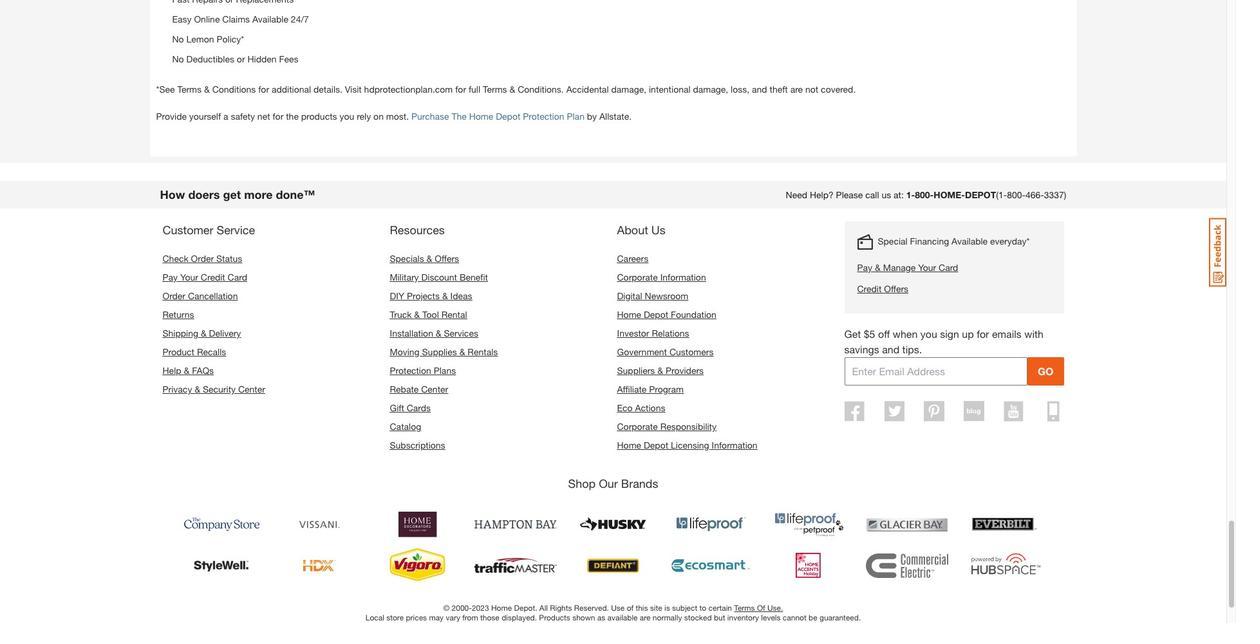 Task type: describe. For each thing, give the bounding box(es) containing it.
help & faqs
[[163, 365, 214, 376]]

1 horizontal spatial your
[[918, 262, 936, 273]]

privacy
[[163, 384, 192, 395]]

privacy & security center
[[163, 384, 265, 395]]

1 horizontal spatial order
[[191, 253, 214, 264]]

1 vertical spatial offers
[[884, 283, 909, 294]]

specials & offers
[[390, 253, 459, 264]]

pay & manage your card link
[[857, 261, 1030, 274]]

0 vertical spatial depot
[[496, 111, 521, 122]]

up
[[962, 328, 974, 340]]

defiant image
[[572, 548, 655, 584]]

conditions.
[[518, 84, 564, 95]]

home depot on pinterest image
[[924, 401, 945, 422]]

everyday*
[[990, 236, 1030, 247]]

service
[[217, 223, 255, 237]]

easy online claims available 24/7
[[172, 13, 309, 24]]

digital newsroom link
[[617, 290, 689, 301]]

returns
[[163, 309, 194, 320]]

installation & services link
[[390, 328, 478, 339]]

home depot on twitter image
[[885, 401, 905, 422]]

$5
[[864, 328, 875, 340]]

purchase the home depot protection plan link
[[411, 111, 585, 122]]

digital
[[617, 290, 642, 301]]

pay your credit card
[[163, 272, 247, 283]]

everbilt image
[[964, 507, 1046, 543]]

pay for pay & manage your card
[[857, 262, 873, 273]]

policy*
[[217, 33, 244, 44]]

home depot blog image
[[964, 401, 984, 422]]

commercial electric image
[[866, 548, 948, 584]]

get
[[223, 187, 241, 202]]

those
[[480, 613, 500, 623]]

for up net at the top left of the page
[[258, 84, 269, 95]]

catalog link
[[390, 421, 421, 432]]

you inside get $5 off when you sign up for emails with savings and tips.
[[921, 328, 938, 340]]

1 800- from the left
[[915, 189, 934, 200]]

check order status
[[163, 253, 242, 264]]

pay for pay your credit card
[[163, 272, 178, 283]]

rely
[[357, 111, 371, 122]]

no lemon policy*
[[172, 33, 244, 44]]

newsroom
[[645, 290, 689, 301]]

no deductibles or hidden fees
[[172, 53, 298, 64]]

for left full
[[455, 84, 466, 95]]

safety
[[231, 111, 255, 122]]

customers
[[670, 346, 714, 357]]

affiliate program link
[[617, 384, 684, 395]]

*see terms & conditions for additional details. visit hdprotectionplan.com for full terms & conditions. accidental damage, intentional damage, loss, and theft are not covered.
[[156, 84, 856, 95]]

moving
[[390, 346, 420, 357]]

hdx image
[[279, 548, 361, 584]]

0 vertical spatial are
[[791, 84, 803, 95]]

1 vertical spatial order
[[163, 290, 185, 301]]

rentals
[[468, 346, 498, 357]]

stocked
[[684, 613, 712, 623]]

home depot licensing information
[[617, 440, 758, 451]]

specials
[[390, 253, 424, 264]]

home depot foundation link
[[617, 309, 717, 320]]

done™
[[276, 187, 315, 202]]

emails
[[992, 328, 1022, 340]]

2 center from the left
[[421, 384, 448, 395]]

order cancellation link
[[163, 290, 238, 301]]

1 center from the left
[[238, 384, 265, 395]]

0 vertical spatial protection
[[523, 111, 564, 122]]

trafficmaster image
[[474, 548, 557, 584]]

0 horizontal spatial protection
[[390, 365, 431, 376]]

fees
[[279, 53, 298, 64]]

relations
[[652, 328, 689, 339]]

©
[[443, 603, 450, 613]]

& up 'military discount benefit' link
[[427, 253, 432, 264]]

online
[[194, 13, 220, 24]]

protection plans link
[[390, 365, 456, 376]]

suppliers & providers link
[[617, 365, 704, 376]]

this
[[636, 603, 648, 613]]

*see
[[156, 84, 175, 95]]

product recalls link
[[163, 346, 226, 357]]

1 vertical spatial information
[[712, 440, 758, 451]]

details.
[[314, 84, 343, 95]]

for inside get $5 off when you sign up for emails with savings and tips.
[[977, 328, 989, 340]]

careers
[[617, 253, 649, 264]]

& left tool
[[414, 309, 420, 320]]

guaranteed.
[[820, 613, 861, 623]]

depot for home depot licensing information
[[644, 440, 669, 451]]

for right net at the top left of the page
[[273, 111, 284, 122]]

feedback link image
[[1209, 218, 1227, 287]]

hidden
[[248, 53, 277, 64]]

cards
[[407, 402, 431, 413]]

home right the
[[469, 111, 494, 122]]

loss,
[[731, 84, 750, 95]]

protection plans
[[390, 365, 456, 376]]

military
[[390, 272, 419, 283]]

about
[[617, 223, 648, 237]]

products
[[539, 613, 570, 623]]

hdprotectionplan.com
[[364, 84, 453, 95]]

and inside get $5 off when you sign up for emails with savings and tips.
[[882, 343, 900, 355]]

no for no lemon policy*
[[172, 33, 184, 44]]

& down government customers link
[[658, 365, 663, 376]]

provide
[[156, 111, 187, 122]]

0 vertical spatial credit
[[201, 272, 225, 283]]

military discount benefit link
[[390, 272, 488, 283]]

benefit
[[460, 272, 488, 283]]

how doers get more done™
[[160, 187, 315, 202]]

depot for home depot foundation
[[644, 309, 669, 320]]

affiliate program
[[617, 384, 684, 395]]

at:
[[894, 189, 904, 200]]

installation & services
[[390, 328, 478, 339]]

help?
[[810, 189, 834, 200]]

providers
[[666, 365, 704, 376]]

0 horizontal spatial card
[[228, 272, 247, 283]]

status
[[216, 253, 242, 264]]

vary
[[446, 613, 460, 623]]

additional
[[272, 84, 311, 95]]

catalog
[[390, 421, 421, 432]]

security
[[203, 384, 236, 395]]

stylewell image
[[181, 548, 263, 584]]

corporate for corporate information
[[617, 272, 658, 283]]

& left conditions.
[[510, 84, 515, 95]]

credit offers link
[[857, 282, 1030, 296]]

rebate center
[[390, 384, 448, 395]]

subscriptions link
[[390, 440, 445, 451]]

& up recalls
[[201, 328, 207, 339]]

0 vertical spatial offers
[[435, 253, 459, 264]]

program
[[649, 384, 684, 395]]

prices
[[406, 613, 427, 623]]

gift cards
[[390, 402, 431, 413]]

no for no deductibles or hidden fees
[[172, 53, 184, 64]]

corporate responsibility
[[617, 421, 717, 432]]

Enter Email Address text field
[[845, 357, 1028, 386]]

investor
[[617, 328, 649, 339]]

shipping
[[163, 328, 198, 339]]

levels
[[761, 613, 781, 623]]

foundation
[[671, 309, 717, 320]]

be
[[809, 613, 818, 623]]

3337)
[[1044, 189, 1067, 200]]

vigoro image
[[376, 548, 459, 584]]

us
[[882, 189, 891, 200]]

moving supplies & rentals link
[[390, 346, 498, 357]]



Task type: vqa. For each thing, say whether or not it's contained in the screenshot.
Truck & Tool Rental
yes



Task type: locate. For each thing, give the bounding box(es) containing it.
about us
[[617, 223, 666, 237]]

product
[[163, 346, 195, 357]]

help
[[163, 365, 181, 376]]

pay down "check"
[[163, 272, 178, 283]]

0 horizontal spatial and
[[752, 84, 767, 95]]

depot up investor relations
[[644, 309, 669, 320]]

use.
[[768, 603, 783, 613]]

home depot mobile apps image
[[1048, 401, 1060, 422]]

home down digital
[[617, 309, 641, 320]]

1 horizontal spatial available
[[952, 236, 988, 247]]

1 vertical spatial are
[[640, 613, 651, 623]]

shown
[[573, 613, 595, 623]]

are
[[791, 84, 803, 95], [640, 613, 651, 623]]

1 vertical spatial and
[[882, 343, 900, 355]]

corporate for corporate responsibility
[[617, 421, 658, 432]]

digital newsroom
[[617, 290, 689, 301]]

0 horizontal spatial pay
[[163, 272, 178, 283]]

responsibility
[[660, 421, 717, 432]]

1 horizontal spatial damage,
[[693, 84, 728, 95]]

card down status
[[228, 272, 247, 283]]

moving supplies & rentals
[[390, 346, 498, 357]]

eco
[[617, 402, 633, 413]]

off
[[878, 328, 890, 340]]

depot
[[965, 189, 996, 200]]

protection down moving on the bottom of the page
[[390, 365, 431, 376]]

0 vertical spatial no
[[172, 33, 184, 44]]

800-
[[915, 189, 934, 200], [1007, 189, 1026, 200]]

home down eco
[[617, 440, 641, 451]]

& left manage
[[875, 262, 881, 273]]

1 horizontal spatial you
[[921, 328, 938, 340]]

information right licensing
[[712, 440, 758, 451]]

& left ideas
[[442, 290, 448, 301]]

of
[[627, 603, 634, 613]]

protection down conditions.
[[523, 111, 564, 122]]

pay
[[857, 262, 873, 273], [163, 272, 178, 283]]

manage
[[883, 262, 916, 273]]

2 vertical spatial depot
[[644, 440, 669, 451]]

plan
[[567, 111, 585, 122]]

products
[[301, 111, 337, 122]]

and down off
[[882, 343, 900, 355]]

to
[[700, 603, 707, 613]]

1 horizontal spatial pay
[[857, 262, 873, 273]]

conditions
[[212, 84, 256, 95]]

damage, up the allstate.
[[611, 84, 647, 95]]

800- right depot on the right top of page
[[1007, 189, 1026, 200]]

site
[[650, 603, 662, 613]]

1 damage, from the left
[[611, 84, 647, 95]]

glacier bay image
[[866, 507, 948, 543]]

are inside © 2000-2023 home depot. all rights reserved. use of this site is subject to certain terms of use. local store prices may vary from those displayed. products shown as available are normally stocked but inventory levels cannot be guaranteed.
[[640, 613, 651, 623]]

purchase
[[411, 111, 449, 122]]

no left deductibles
[[172, 53, 184, 64]]

0 vertical spatial order
[[191, 253, 214, 264]]

1 horizontal spatial 800-
[[1007, 189, 1026, 200]]

center right security
[[238, 384, 265, 395]]

theft
[[770, 84, 788, 95]]

1 horizontal spatial offers
[[884, 283, 909, 294]]

savings
[[845, 343, 879, 355]]

lifeproof with petproof technology carpet image
[[768, 507, 850, 543]]

available
[[608, 613, 638, 623]]

with
[[1025, 328, 1044, 340]]

you left sign
[[921, 328, 938, 340]]

0 vertical spatial available
[[252, 13, 288, 24]]

home depot on facebook image
[[845, 401, 865, 422]]

available up the pay & manage your card link
[[952, 236, 988, 247]]

tool
[[422, 309, 439, 320]]

credit down pay & manage your card
[[857, 283, 882, 294]]

lemon
[[186, 33, 214, 44]]

protection
[[523, 111, 564, 122], [390, 365, 431, 376]]

you left rely
[[340, 111, 354, 122]]

depot down *see terms & conditions for additional details. visit hdprotectionplan.com for full terms & conditions. accidental damage, intentional damage, loss, and theft are not covered.
[[496, 111, 521, 122]]

help & faqs link
[[163, 365, 214, 376]]

shop our brands
[[568, 476, 658, 491]]

corporate responsibility link
[[617, 421, 717, 432]]

0 horizontal spatial order
[[163, 290, 185, 301]]

recalls
[[197, 346, 226, 357]]

depot.
[[514, 603, 537, 613]]

check
[[163, 253, 188, 264]]

1 vertical spatial no
[[172, 53, 184, 64]]

hampton bay image
[[474, 507, 557, 543]]

gift cards link
[[390, 402, 431, 413]]

all
[[540, 603, 548, 613]]

0 horizontal spatial available
[[252, 13, 288, 24]]

terms inside © 2000-2023 home depot. all rights reserved. use of this site is subject to certain terms of use. local store prices may vary from those displayed. products shown as available are normally stocked but inventory levels cannot be guaranteed.
[[734, 603, 755, 613]]

1 horizontal spatial terms
[[483, 84, 507, 95]]

rebate center link
[[390, 384, 448, 395]]

0 horizontal spatial offers
[[435, 253, 459, 264]]

1 horizontal spatial and
[[882, 343, 900, 355]]

home depot licensing information link
[[617, 440, 758, 451]]

2 corporate from the top
[[617, 421, 658, 432]]

1 horizontal spatial are
[[791, 84, 803, 95]]

1 vertical spatial depot
[[644, 309, 669, 320]]

suppliers & providers
[[617, 365, 704, 376]]

intentional
[[649, 84, 691, 95]]

1 no from the top
[[172, 33, 184, 44]]

0 horizontal spatial center
[[238, 384, 265, 395]]

2 damage, from the left
[[693, 84, 728, 95]]

&
[[204, 84, 210, 95], [510, 84, 515, 95], [427, 253, 432, 264], [875, 262, 881, 273], [442, 290, 448, 301], [414, 309, 420, 320], [201, 328, 207, 339], [436, 328, 442, 339], [460, 346, 465, 357], [184, 365, 189, 376], [658, 365, 663, 376], [195, 384, 200, 395]]

no down the easy
[[172, 33, 184, 44]]

0 vertical spatial information
[[660, 272, 706, 283]]

visit
[[345, 84, 362, 95]]

a
[[223, 111, 228, 122]]

your
[[918, 262, 936, 273], [180, 272, 198, 283]]

diy
[[390, 290, 404, 301]]

0 horizontal spatial credit
[[201, 272, 225, 283]]

2 horizontal spatial terms
[[734, 603, 755, 613]]

damage, left loss,
[[693, 84, 728, 95]]

1 vertical spatial protection
[[390, 365, 431, 376]]

installation
[[390, 328, 433, 339]]

corporate down careers
[[617, 272, 658, 283]]

the company store image
[[181, 507, 263, 543]]

0 horizontal spatial your
[[180, 272, 198, 283]]

1 vertical spatial corporate
[[617, 421, 658, 432]]

0 horizontal spatial you
[[340, 111, 354, 122]]

available left 24/7
[[252, 13, 288, 24]]

order up pay your credit card
[[191, 253, 214, 264]]

home inside © 2000-2023 home depot. all rights reserved. use of this site is subject to certain terms of use. local store prices may vary from those displayed. products shown as available are normally stocked but inventory levels cannot be guaranteed.
[[491, 603, 512, 613]]

& down faqs
[[195, 384, 200, 395]]

800- right at:
[[915, 189, 934, 200]]

when
[[893, 328, 918, 340]]

card inside the pay & manage your card link
[[939, 262, 958, 273]]

home depot on youtube image
[[1004, 401, 1024, 422]]

1 horizontal spatial credit
[[857, 283, 882, 294]]

1 horizontal spatial center
[[421, 384, 448, 395]]

provide yourself a safety net for the products you rely on most. purchase the home depot protection plan by allstate.
[[156, 111, 632, 122]]

and left the theft
[[752, 84, 767, 95]]

credit up cancellation at top
[[201, 272, 225, 283]]

1 horizontal spatial information
[[712, 440, 758, 451]]

center down plans
[[421, 384, 448, 395]]

terms
[[177, 84, 202, 95], [483, 84, 507, 95], [734, 603, 755, 613]]

faqs
[[192, 365, 214, 376]]

privacy & security center link
[[163, 384, 265, 395]]

0 horizontal spatial information
[[660, 272, 706, 283]]

terms right full
[[483, 84, 507, 95]]

2 no from the top
[[172, 53, 184, 64]]

corporate down eco actions link
[[617, 421, 658, 432]]

1 vertical spatial credit
[[857, 283, 882, 294]]

ideas
[[451, 290, 472, 301]]

eco actions link
[[617, 402, 666, 413]]

by
[[587, 111, 597, 122]]

depot down the corporate responsibility at the bottom of page
[[644, 440, 669, 451]]

your down financing
[[918, 262, 936, 273]]

& up supplies on the bottom left of page
[[436, 328, 442, 339]]

1 vertical spatial available
[[952, 236, 988, 247]]

gift
[[390, 402, 404, 413]]

card up the credit offers link
[[939, 262, 958, 273]]

1 horizontal spatial protection
[[523, 111, 564, 122]]

& down services at the left
[[460, 346, 465, 357]]

the
[[452, 111, 467, 122]]

home decorators collection image
[[376, 507, 459, 543]]

home right 2023
[[491, 603, 512, 613]]

as
[[597, 613, 606, 623]]

1 vertical spatial you
[[921, 328, 938, 340]]

for right up at the right bottom
[[977, 328, 989, 340]]

displayed.
[[502, 613, 537, 623]]

go button
[[1028, 357, 1064, 386]]

pay your credit card link
[[163, 272, 247, 283]]

offers down manage
[[884, 283, 909, 294]]

cannot
[[783, 613, 807, 623]]

supplies
[[422, 346, 457, 357]]

ecosmart image
[[670, 548, 752, 584]]

0 horizontal spatial terms
[[177, 84, 202, 95]]

available
[[252, 13, 288, 24], [952, 236, 988, 247]]

your up order cancellation link
[[180, 272, 198, 283]]

please
[[836, 189, 863, 200]]

0 vertical spatial and
[[752, 84, 767, 95]]

on
[[374, 111, 384, 122]]

order up returns
[[163, 290, 185, 301]]

home accents holiday image
[[768, 548, 850, 584]]

1 horizontal spatial card
[[939, 262, 958, 273]]

0 vertical spatial you
[[340, 111, 354, 122]]

pay up credit offers
[[857, 262, 873, 273]]

lifeproof flooring image
[[670, 507, 752, 543]]

government customers link
[[617, 346, 714, 357]]

0 horizontal spatial damage,
[[611, 84, 647, 95]]

are left not
[[791, 84, 803, 95]]

& right help
[[184, 365, 189, 376]]

vissani image
[[279, 507, 361, 543]]

0 horizontal spatial 800-
[[915, 189, 934, 200]]

of
[[757, 603, 765, 613]]

1 corporate from the top
[[617, 272, 658, 283]]

husky image
[[572, 507, 655, 543]]

& up yourself on the left top of the page
[[204, 84, 210, 95]]

2000-
[[452, 603, 472, 613]]

investor relations
[[617, 328, 689, 339]]

accidental
[[566, 84, 609, 95]]

2 800- from the left
[[1007, 189, 1026, 200]]

information up newsroom
[[660, 272, 706, 283]]

government customers
[[617, 346, 714, 357]]

military discount benefit
[[390, 272, 488, 283]]

terms right *see
[[177, 84, 202, 95]]

0 vertical spatial corporate
[[617, 272, 658, 283]]

0 horizontal spatial are
[[640, 613, 651, 623]]

terms left of
[[734, 603, 755, 613]]

are right of
[[640, 613, 651, 623]]

hubspace smart home image
[[964, 548, 1046, 584]]

offers up discount on the top of page
[[435, 253, 459, 264]]



